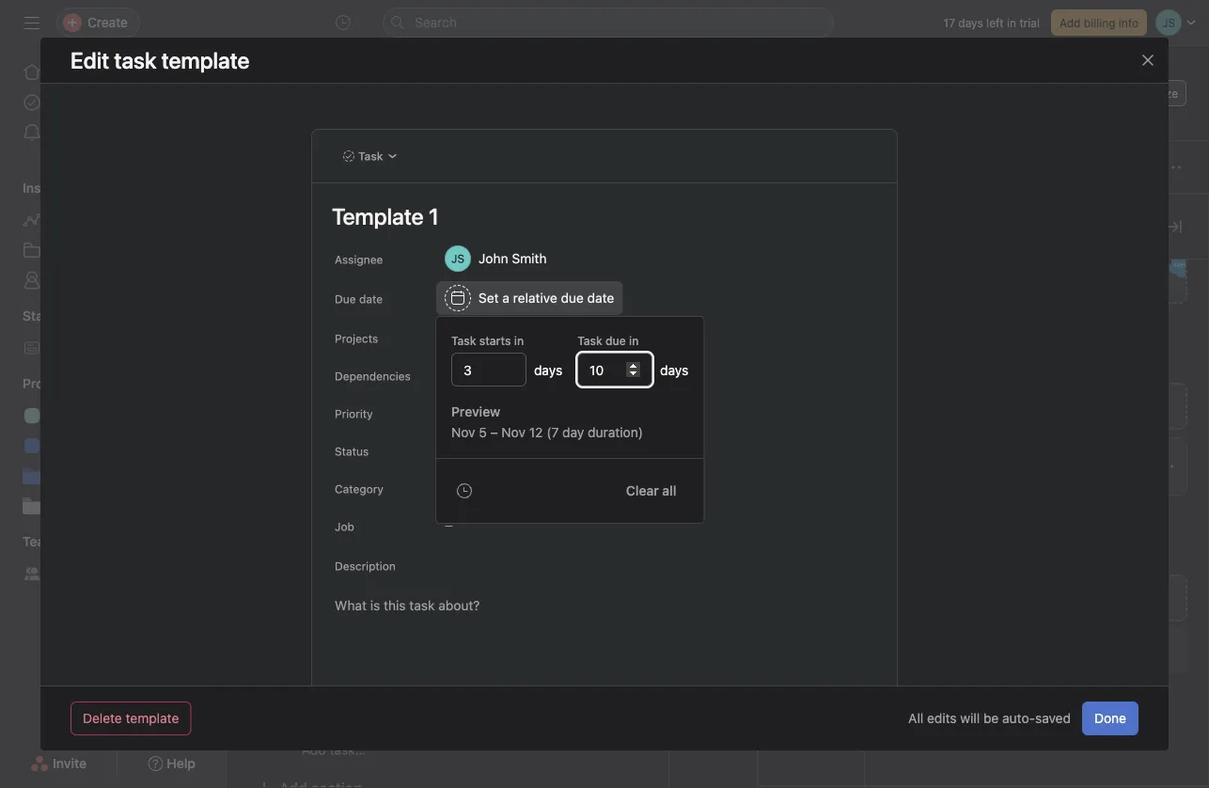 Task type: describe. For each thing, give the bounding box(es) containing it.
17
[[944, 16, 956, 29]]

add task… button for second add task… row from the bottom
[[302, 653, 366, 673]]

5
[[479, 425, 487, 440]]

projects element
[[0, 367, 226, 525]]

set a relative due date
[[479, 290, 615, 306]]

row containing js
[[227, 369, 1210, 404]]

inbox link
[[11, 118, 215, 148]]

timeline link
[[506, 116, 574, 136]]

calendar link
[[596, 116, 668, 136]]

left
[[987, 16, 1005, 29]]

add task… for add task… button corresponding to 3rd add task… row from the bottom of the page
[[302, 567, 366, 583]]

2 nov from the left
[[502, 425, 526, 440]]

search list box
[[383, 8, 835, 38]]

cell for draft project brief cell
[[781, 369, 894, 404]]

teams element
[[0, 525, 226, 593]]

priority
[[335, 407, 373, 421]]

0 horizontal spatial customize
[[888, 215, 978, 238]]

edit
[[71, 47, 109, 73]]

to
[[470, 331, 481, 344]]

edit task template
[[71, 47, 250, 73]]

to
[[279, 336, 296, 354]]

close image
[[1141, 53, 1156, 68]]

tasks
[[71, 95, 103, 110]]

duration)
[[588, 425, 644, 440]]

add to projects button
[[437, 325, 537, 351]]

Schedule kickoff meeting text field
[[297, 411, 461, 430]]

task… inside header to do 'tree grid'
[[330, 480, 366, 496]]

1 task… from the top
[[330, 292, 366, 307]]

1 horizontal spatial due
[[606, 334, 626, 347]]

Draft project brief text field
[[297, 377, 415, 396]]

insights element
[[0, 171, 226, 299]]

1 horizontal spatial done button
[[1083, 702, 1139, 736]]

portfolios
[[49, 242, 107, 258]]

12
[[529, 425, 543, 440]]

billing
[[1085, 16, 1116, 29]]

17 days left in trial
[[944, 16, 1041, 29]]

task due in
[[578, 334, 639, 347]]

1 horizontal spatial template
[[789, 669, 835, 682]]

cross-functional project plan link
[[11, 333, 226, 363]]

inbox
[[49, 125, 82, 140]]

–
[[491, 425, 498, 440]]

relative
[[513, 290, 558, 306]]

list
[[364, 118, 387, 134]]

0 horizontal spatial done button
[[279, 604, 316, 638]]

starred
[[23, 308, 69, 324]]

1 vertical spatial category
[[335, 483, 384, 496]]

add task… button for fifth add task… row from the bottom
[[302, 289, 366, 310]]

date inside dropdown button
[[588, 290, 615, 306]]

starred button
[[0, 307, 69, 326]]

add billing info button
[[1052, 9, 1148, 36]]

reporting link
[[11, 205, 215, 235]]

to do
[[279, 336, 318, 354]]

smith inside button
[[733, 414, 764, 427]]

job
[[335, 520, 355, 533]]

my tasks link
[[11, 88, 215, 118]]

task for task
[[358, 150, 383, 163]]

home link
[[11, 57, 215, 88]]

add task… button for 3rd add task… row from the bottom of the page
[[302, 565, 366, 586]]

calendar
[[612, 118, 668, 134]]

customize inside dropdown button
[[1123, 87, 1179, 100]]

due date
[[335, 293, 383, 306]]

be
[[984, 711, 999, 726]]

add inside header to do 'tree grid'
[[302, 480, 326, 496]]

delete template
[[83, 711, 179, 726]]

john smith inside dropdown button
[[479, 251, 547, 266]]

to do button
[[279, 328, 318, 362]]

add dependencies button
[[437, 362, 555, 389]]

add billing info
[[1060, 16, 1139, 29]]

untitled section
[[279, 249, 390, 267]]

1 nov from the left
[[452, 425, 476, 440]]

reporting
[[49, 212, 108, 228]]

saved
[[1036, 711, 1072, 726]]

insights button
[[0, 179, 72, 198]]

task for task starts in
[[452, 334, 477, 347]]

delete template button
[[71, 702, 191, 736]]

add inside button
[[445, 369, 467, 382]]

section
[[339, 249, 390, 267]]

0 vertical spatial projects
[[335, 332, 379, 345]]

john inside button
[[704, 414, 730, 427]]

info
[[1120, 16, 1139, 29]]

1 vertical spatial john smith
[[704, 380, 764, 393]]

forms
[[888, 357, 932, 375]]

1 button
[[464, 411, 492, 430]]

dependencies
[[335, 370, 411, 383]]

cross-functional project plan
[[49, 340, 226, 356]]

row containing 1
[[227, 403, 1210, 438]]

add task… for add task… button associated with fifth add task… row from the bottom
[[302, 292, 366, 307]]

list link
[[349, 116, 387, 136]]

my
[[49, 95, 67, 110]]

add task… button for 1st add task… row from the bottom
[[302, 740, 366, 761]]

john inside dropdown button
[[479, 251, 509, 266]]

due
[[335, 293, 356, 306]]

due inside dropdown button
[[561, 290, 584, 306]]

all edits will be auto-saved
[[909, 711, 1072, 726]]

task templates
[[888, 549, 994, 567]]

board link
[[432, 116, 484, 136]]

add task… for add task… button for second add task… row from the bottom
[[302, 655, 366, 670]]

3 cell from the top
[[781, 437, 894, 471]]

status
[[335, 445, 369, 458]]

js inside header to do 'tree grid'
[[682, 380, 695, 393]]

all
[[663, 483, 677, 499]]

row containing task name
[[227, 194, 1210, 229]]

task starts in
[[452, 334, 524, 347]]

projects
[[484, 331, 528, 344]]

my tasks
[[49, 95, 103, 110]]

dependencies
[[470, 369, 546, 382]]

template inside delete template button
[[126, 711, 179, 726]]

name
[[281, 205, 310, 218]]

2 horizontal spatial days
[[959, 16, 984, 29]]

customize button
[[1099, 80, 1187, 106]]

team
[[23, 534, 56, 549]]

clear all
[[627, 483, 677, 499]]



Task type: locate. For each thing, give the bounding box(es) containing it.
5 add task… from the top
[[302, 742, 366, 758]]

row
[[227, 194, 1210, 229], [249, 228, 1210, 230], [227, 369, 1210, 404], [227, 403, 1210, 438], [227, 437, 1210, 471]]

done button
[[279, 604, 316, 638], [1083, 702, 1139, 736]]

task for task name
[[253, 205, 277, 218]]

edits
[[928, 711, 957, 726]]

close details image
[[1168, 219, 1183, 234]]

0 vertical spatial template
[[789, 669, 835, 682]]

Job text field
[[437, 509, 875, 543]]

category down status
[[335, 483, 384, 496]]

due
[[561, 290, 584, 306], [606, 334, 626, 347]]

3 task… from the top
[[330, 567, 366, 583]]

Share timeline with teammates text field
[[297, 445, 493, 463]]

1 vertical spatial john
[[704, 380, 730, 393]]

2 cell from the top
[[781, 403, 894, 438]]

2 vertical spatial smith
[[733, 414, 764, 427]]

1 horizontal spatial 1
[[797, 652, 802, 665]]

description
[[335, 560, 396, 573]]

share
[[1044, 87, 1075, 100]]

done down doing on the bottom
[[279, 612, 316, 630]]

header to do tree grid
[[227, 369, 1210, 505]]

task
[[805, 652, 827, 665]]

add to projects
[[445, 331, 528, 344]]

share button
[[1021, 80, 1083, 106]]

john
[[479, 251, 509, 266], [704, 380, 730, 393], [704, 414, 730, 427]]

hide sidebar image
[[24, 15, 40, 30]]

2 add task… row from the top
[[227, 470, 1210, 505]]

done inside done button
[[1095, 711, 1127, 726]]

(7
[[547, 425, 559, 440]]

rules for to do image
[[324, 338, 339, 353]]

1 for 1
[[468, 414, 473, 427]]

date up task due in
[[588, 290, 615, 306]]

search
[[415, 15, 457, 30]]

done button down doing on the bottom
[[279, 604, 316, 638]]

2 task… from the top
[[330, 480, 366, 496]]

functional
[[90, 340, 150, 356]]

add dependencies
[[445, 369, 546, 382]]

1 vertical spatial smith
[[733, 380, 764, 393]]

global element
[[0, 46, 226, 159]]

cell
[[781, 369, 894, 404], [781, 403, 894, 438], [781, 437, 894, 471]]

assignee
[[335, 253, 383, 266]]

overview link
[[253, 116, 326, 136]]

add task… for add task… button corresponding to 2nd add task… row
[[302, 480, 366, 496]]

customize
[[1123, 87, 1179, 100], [888, 215, 978, 238]]

set due time image
[[457, 484, 472, 499]]

list image
[[261, 69, 283, 91]]

due down set a relative due date
[[606, 334, 626, 347]]

doing
[[279, 525, 320, 542]]

task left name
[[253, 205, 277, 218]]

projects down the cross-
[[23, 376, 74, 391]]

1 horizontal spatial nov
[[502, 425, 526, 440]]

add task… inside header to do 'tree grid'
[[302, 480, 366, 496]]

1 vertical spatial 1
[[797, 652, 802, 665]]

portfolios link
[[11, 235, 215, 265]]

john smith inside button
[[704, 414, 764, 427]]

task…
[[330, 292, 366, 307], [330, 480, 366, 496], [330, 567, 366, 583], [330, 655, 366, 670], [330, 742, 366, 758]]

share timeline with teammates cell
[[227, 437, 670, 471]]

task button
[[335, 143, 407, 169]]

goals
[[49, 272, 83, 288]]

task for task due in
[[578, 334, 603, 347]]

js
[[939, 87, 952, 100], [682, 380, 695, 393]]

board
[[447, 118, 484, 134]]

in up duration)
[[629, 334, 639, 347]]

0 horizontal spatial due
[[561, 290, 584, 306]]

1 horizontal spatial projects
[[335, 332, 379, 345]]

plan
[[200, 340, 226, 356]]

0 horizontal spatial in
[[514, 334, 524, 347]]

set a relative due date button
[[437, 281, 623, 315]]

1 horizontal spatial category
[[1125, 205, 1174, 218]]

1 inside the 1 task template
[[797, 652, 802, 665]]

add task…
[[302, 292, 366, 307], [302, 480, 366, 496], [302, 567, 366, 583], [302, 655, 366, 670], [302, 742, 366, 758]]

starts
[[480, 334, 511, 347]]

1 add task… row from the top
[[227, 281, 1210, 317]]

None number field
[[452, 353, 527, 387], [578, 353, 653, 387], [452, 353, 527, 387], [578, 353, 653, 387]]

overview
[[268, 118, 326, 134]]

js up john smith button
[[682, 380, 695, 393]]

0 vertical spatial john smith
[[479, 251, 547, 266]]

all
[[909, 711, 924, 726]]

day
[[563, 425, 585, 440]]

0 horizontal spatial projects
[[23, 376, 74, 391]]

do
[[300, 336, 318, 354]]

projects
[[335, 332, 379, 345], [23, 376, 74, 391]]

category up 'close details' icon
[[1125, 205, 1174, 218]]

4 task… from the top
[[330, 655, 366, 670]]

due right the relative
[[561, 290, 584, 306]]

1 vertical spatial done
[[1095, 711, 1127, 726]]

4 add task… button from the top
[[302, 653, 366, 673]]

done for the rightmost done button
[[1095, 711, 1127, 726]]

5 add task… row from the top
[[227, 732, 1210, 768]]

will
[[961, 711, 981, 726]]

0 horizontal spatial 1
[[468, 414, 473, 427]]

add task… for add task… button related to 1st add task… row from the bottom
[[302, 742, 366, 758]]

1
[[468, 414, 473, 427], [797, 652, 802, 665]]

0 horizontal spatial js
[[682, 380, 695, 393]]

draft project brief cell
[[227, 369, 670, 404]]

1 inside button
[[468, 414, 473, 427]]

0 vertical spatial john
[[479, 251, 509, 266]]

0 vertical spatial smith
[[512, 251, 547, 266]]

0 vertical spatial 1
[[468, 414, 473, 427]]

2 vertical spatial john smith
[[704, 414, 764, 427]]

0 vertical spatial customize
[[1123, 87, 1179, 100]]

john smith button
[[437, 242, 578, 276]]

2 vertical spatial john
[[704, 414, 730, 427]]

5 task… from the top
[[330, 742, 366, 758]]

0 vertical spatial done button
[[279, 604, 316, 638]]

projects inside dropdown button
[[23, 376, 74, 391]]

1 left 5
[[468, 414, 473, 427]]

a
[[503, 290, 510, 306]]

nov right –
[[502, 425, 526, 440]]

in right starts
[[514, 334, 524, 347]]

starred element
[[0, 299, 226, 367]]

home
[[49, 64, 85, 80]]

delete
[[83, 711, 122, 726]]

projects down "due date"
[[335, 332, 379, 345]]

days up john smith button
[[661, 362, 689, 378]]

2 add task… button from the top
[[302, 478, 366, 499]]

4 add task… from the top
[[302, 655, 366, 670]]

3 add task… button from the top
[[302, 565, 366, 586]]

cell for 'schedule kickoff meeting' cell
[[781, 403, 894, 438]]

1 horizontal spatial in
[[629, 334, 639, 347]]

in
[[1008, 16, 1017, 29], [514, 334, 524, 347], [629, 334, 639, 347]]

js down 17
[[939, 87, 952, 100]]

add to starred image
[[597, 72, 612, 88]]

2 horizontal spatial in
[[1008, 16, 1017, 29]]

project
[[154, 340, 196, 356]]

john smith button
[[677, 409, 777, 431]]

1 horizontal spatial js
[[939, 87, 952, 100]]

days for task starts in
[[534, 362, 563, 378]]

schedule kickoff meeting cell
[[227, 403, 670, 438]]

0 horizontal spatial template
[[126, 711, 179, 726]]

untitled section button
[[279, 241, 390, 275]]

0 horizontal spatial days
[[534, 362, 563, 378]]

js inside button
[[939, 87, 952, 100]]

team button
[[0, 533, 56, 551]]

cross-
[[49, 340, 90, 356]]

trial
[[1020, 16, 1041, 29]]

search button
[[383, 8, 835, 38]]

add task… button for 2nd add task… row
[[302, 478, 366, 499]]

days for task due in
[[661, 362, 689, 378]]

task down list link
[[358, 150, 383, 163]]

0 horizontal spatial nov
[[452, 425, 476, 440]]

4 add task… row from the top
[[227, 645, 1210, 680]]

workflow link
[[690, 116, 764, 136]]

done
[[279, 612, 316, 630], [1095, 711, 1127, 726]]

1 add task… from the top
[[302, 292, 366, 307]]

task template
[[114, 47, 250, 73]]

1 cell from the top
[[781, 369, 894, 404]]

0 horizontal spatial category
[[335, 483, 384, 496]]

task down set a relative due date
[[578, 334, 603, 347]]

1 vertical spatial customize
[[888, 215, 978, 238]]

template right the delete
[[126, 711, 179, 726]]

1 vertical spatial js
[[682, 380, 695, 393]]

smith inside dropdown button
[[512, 251, 547, 266]]

1 horizontal spatial done
[[1095, 711, 1127, 726]]

clear all button
[[614, 474, 689, 508]]

category
[[1125, 205, 1174, 218], [335, 483, 384, 496]]

auto-
[[1003, 711, 1036, 726]]

1 horizontal spatial customize
[[1123, 87, 1179, 100]]

preview
[[452, 404, 501, 420]]

0 vertical spatial done
[[279, 612, 316, 630]]

task left starts
[[452, 334, 477, 347]]

3 add task… from the top
[[302, 567, 366, 583]]

1 horizontal spatial days
[[661, 362, 689, 378]]

in right left
[[1008, 16, 1017, 29]]

task
[[358, 150, 383, 163], [253, 205, 277, 218], [452, 334, 477, 347], [578, 334, 603, 347]]

1 left task
[[797, 652, 802, 665]]

1 vertical spatial template
[[126, 711, 179, 726]]

done for the leftmost done button
[[279, 612, 316, 630]]

1 add task… button from the top
[[302, 289, 366, 310]]

0 horizontal spatial date
[[359, 293, 383, 306]]

3 add task… row from the top
[[227, 557, 1210, 593]]

1 vertical spatial done button
[[1083, 702, 1139, 736]]

template down task
[[789, 669, 835, 682]]

done right saved
[[1095, 711, 1127, 726]]

0 horizontal spatial done
[[279, 612, 316, 630]]

task name
[[253, 205, 310, 218]]

1 horizontal spatial date
[[588, 290, 615, 306]]

date right due on the top left of the page
[[359, 293, 383, 306]]

invite
[[53, 756, 87, 772]]

js button
[[934, 82, 957, 104]]

0 vertical spatial js
[[939, 87, 952, 100]]

5 add task… button from the top
[[302, 740, 366, 761]]

in for task starts in
[[514, 334, 524, 347]]

add task… row
[[227, 281, 1210, 317], [227, 470, 1210, 505], [227, 557, 1210, 593], [227, 645, 1210, 680], [227, 732, 1210, 768]]

projects button
[[0, 374, 74, 393]]

1 for 1 task template
[[797, 652, 802, 665]]

done button right saved
[[1083, 702, 1139, 736]]

2 add task… from the top
[[302, 480, 366, 496]]

0 vertical spatial due
[[561, 290, 584, 306]]

0 vertical spatial category
[[1125, 205, 1174, 218]]

days right 17
[[959, 16, 984, 29]]

clear
[[627, 483, 659, 499]]

in for task due in
[[629, 334, 639, 347]]

task inside button
[[358, 150, 383, 163]]

nov left 5
[[452, 425, 476, 440]]

days up preview nov 5 – nov 12 (7 day duration)
[[534, 362, 563, 378]]

Template Name text field
[[324, 195, 875, 238]]

date
[[588, 290, 615, 306], [359, 293, 383, 306]]

1 vertical spatial due
[[606, 334, 626, 347]]

timeline
[[521, 118, 574, 134]]

None text field
[[306, 63, 561, 97]]

1 vertical spatial projects
[[23, 376, 74, 391]]



Task type: vqa. For each thing, say whether or not it's contained in the screenshot.
INCOMPLETE
no



